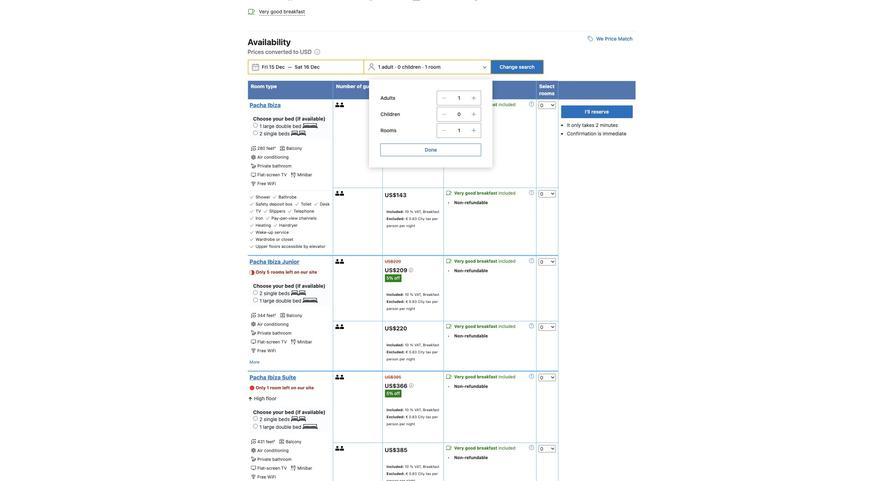 Task type: vqa. For each thing, say whether or not it's contained in the screenshot.
431 feet² Air Conditioning
yes



Task type: describe. For each thing, give the bounding box(es) containing it.
fri 15 dec — sat 16 dec
[[262, 64, 320, 70]]

3 % from the top
[[410, 292, 413, 296]]

2 1 large double bed from the top
[[260, 298, 303, 304]]

included: for us$385
[[387, 464, 404, 469]]

2 night from the top
[[406, 224, 415, 228]]

air for 280 feet²
[[257, 154, 263, 160]]

non- for second more details on meals and payment options icon from the top of the page
[[454, 268, 465, 273]]

5 10 from the top
[[405, 408, 409, 412]]

2 included: from the top
[[387, 292, 404, 296]]

1 beds from the top
[[279, 131, 290, 137]]

2 € 0.83 city tax per person per night from the top
[[387, 216, 438, 228]]

free wifi for 431
[[257, 474, 276, 479]]

accessible
[[282, 244, 302, 249]]

screen for 280 feet²
[[267, 172, 280, 177]]

conditioning for 280 feet²
[[264, 154, 289, 160]]

5% for us$209
[[387, 275, 393, 281]]

4 person from the top
[[387, 357, 399, 361]]

safety
[[256, 201, 268, 207]]

5 € from the top
[[406, 415, 408, 419]]

6 € from the top
[[406, 471, 408, 476]]

wake-
[[256, 230, 268, 235]]

very for second more details on meals and payment options image from the top of the page
[[454, 324, 464, 329]]

private for 280
[[257, 163, 271, 169]]

3 non-refundable from the top
[[454, 268, 488, 273]]

1 non-refundable from the top
[[454, 112, 488, 117]]

5
[[267, 269, 270, 275]]

closet
[[281, 237, 293, 242]]

—
[[288, 64, 292, 70]]

suite
[[282, 374, 296, 380]]

more details on meals and payment options image for us$385
[[529, 445, 534, 450]]

refundable for second more details on meals and payment options icon from the top of the page
[[465, 268, 488, 273]]

very for more details on meals and payment options icon associated with us$385
[[454, 445, 464, 451]]

by
[[304, 244, 308, 249]]

refundable for second more details on meals and payment options image from the top of the page
[[465, 333, 488, 339]]

deposit
[[269, 201, 284, 207]]

adults
[[381, 95, 396, 101]]

slippers
[[269, 208, 285, 214]]

up
[[268, 230, 273, 235]]

0 inside dropdown button
[[398, 64, 401, 70]]

private for 431
[[257, 457, 271, 462]]

very for second more details on meals and payment options icon from the top of the page
[[454, 258, 464, 264]]

change search
[[500, 64, 535, 70]]

0 horizontal spatial room
[[270, 385, 281, 390]]

1 person from the top
[[387, 150, 399, 154]]

or
[[276, 237, 280, 242]]

ibiza for pacha ibiza junior
[[268, 258, 281, 265]]

minutes
[[600, 122, 618, 128]]

5 excluded: from the top
[[387, 415, 405, 419]]

6 € 0.83 city tax per person per night from the top
[[387, 471, 438, 481]]

1 us$385 from the top
[[385, 374, 401, 380]]

done button
[[381, 144, 481, 156]]

0 horizontal spatial rooms
[[271, 269, 284, 275]]

pacha for pacha ibiza
[[250, 102, 266, 108]]

1 large from the top
[[263, 123, 274, 129]]

rooms inside select rooms
[[539, 90, 555, 96]]

3 (if from the top
[[295, 409, 301, 415]]

wake-up service
[[256, 230, 289, 235]]

4 vat, from the top
[[414, 343, 422, 347]]

2 available) from the top
[[302, 283, 326, 289]]

3 city from the top
[[418, 299, 425, 304]]

left for suite
[[282, 385, 290, 390]]

fri 15 dec button
[[259, 61, 288, 73]]

10 % vat, breakfast
[[404, 136, 439, 140]]

tv for 431 feet²
[[281, 465, 287, 471]]

hairdryer
[[279, 223, 298, 228]]

sat 16 dec button
[[292, 61, 323, 73]]

minibar for 280 feet²
[[297, 172, 312, 177]]

16
[[304, 64, 309, 70]]

private bathroom for 431 feet²
[[257, 457, 292, 462]]

us$209
[[385, 267, 409, 273]]

4 included: 10 % vat, breakfast from the top
[[387, 408, 439, 412]]

5 person from the top
[[387, 422, 399, 426]]

flat- for 344
[[257, 339, 267, 344]]

private bathroom for 344 feet²
[[257, 330, 292, 336]]

it only takes 2 minutes confirmation is immediate
[[567, 122, 627, 137]]

pacha ibiza suite
[[250, 374, 296, 380]]

prices converted to usd
[[248, 49, 312, 55]]

5 breakfast from the top
[[423, 408, 439, 412]]

non- for more details on meals and payment options icon corresponding to us$143
[[454, 200, 465, 205]]

upper floors accessible by elevator
[[256, 244, 325, 249]]

air conditioning for 431 feet²
[[257, 448, 289, 453]]

344 feet²
[[257, 313, 276, 318]]

2 · from the left
[[422, 64, 424, 70]]

non- for pacha ibiza's more details on meals and payment options image
[[454, 112, 465, 117]]

5% for us$366
[[387, 391, 393, 396]]

included: 10 % vat, breakfast for us$220
[[387, 343, 439, 347]]

service
[[275, 230, 289, 235]]

1 available) from the top
[[302, 116, 326, 122]]

flat-screen tv for 431 feet²
[[257, 465, 287, 471]]

3 € from the top
[[406, 299, 408, 304]]

balcony for 344 feet²
[[287, 313, 302, 318]]

2 non-refundable from the top
[[454, 200, 488, 205]]

3 included from the top
[[499, 258, 516, 264]]

included: for us$143
[[387, 209, 404, 214]]

4 0.83 from the top
[[409, 350, 417, 354]]

5 vat, from the top
[[414, 408, 422, 412]]

upper
[[256, 244, 268, 249]]

1 0.83 from the top
[[409, 143, 417, 147]]

1 included from the top
[[499, 102, 516, 107]]

air for 431 feet²
[[257, 448, 263, 453]]

done
[[425, 147, 437, 153]]

5 tax from the top
[[426, 415, 431, 419]]

2 city from the top
[[418, 216, 425, 221]]

is
[[598, 131, 602, 137]]

1 breakfast from the top
[[423, 136, 439, 140]]

fri
[[262, 64, 268, 70]]

i'll reserve
[[585, 109, 609, 115]]

2 up 344
[[260, 290, 262, 296]]

flat- for 280
[[257, 172, 267, 177]]

box
[[285, 201, 293, 207]]

4 • from the top
[[448, 333, 450, 339]]

free for 431
[[257, 474, 266, 479]]

type
[[266, 83, 277, 89]]

very for pacha ibiza's more details on meals and payment options image
[[454, 102, 464, 107]]

1 double from the top
[[276, 123, 291, 129]]

floor
[[266, 395, 277, 401]]

children
[[402, 64, 421, 70]]

match
[[618, 36, 633, 42]]

flat-screen tv for 344 feet²
[[257, 339, 287, 344]]

1 (if from the top
[[295, 116, 301, 122]]

2 breakfast from the top
[[423, 209, 439, 214]]

4 € 0.83 city tax per person per night from the top
[[387, 350, 438, 361]]

1 vat, from the top
[[414, 136, 422, 140]]

screen for 431 feet²
[[267, 465, 280, 471]]

we price match button
[[585, 33, 636, 45]]

2 2 single beds from the top
[[260, 290, 291, 296]]

channels
[[299, 215, 317, 221]]

431 feet²
[[257, 439, 275, 444]]

feet² for 280 feet²
[[267, 146, 276, 151]]

6 0.83 from the top
[[409, 471, 417, 476]]

heating
[[256, 223, 271, 228]]

elevator
[[310, 244, 325, 249]]

flat- for 431
[[257, 465, 267, 471]]

3 your from the top
[[273, 409, 284, 415]]

rooms
[[381, 127, 397, 133]]

private for 344
[[257, 330, 271, 336]]

high
[[254, 395, 265, 401]]

1 choose from the top
[[253, 116, 272, 122]]

floors
[[269, 244, 280, 249]]

280 feet²
[[257, 146, 276, 151]]

i'll reserve button
[[561, 106, 633, 118]]

pacha ibiza suite link
[[250, 374, 329, 381]]

2 person from the top
[[387, 224, 399, 228]]

5 • from the top
[[448, 384, 450, 389]]

ibiza for pacha ibiza suite
[[268, 374, 281, 380]]

change search button
[[491, 60, 543, 74]]

free for 344
[[257, 348, 266, 353]]

1 · from the left
[[395, 64, 396, 70]]

1 night from the top
[[406, 150, 415, 154]]

1 very good breakfast included from the top
[[454, 102, 516, 107]]

converted
[[265, 49, 292, 55]]

site for pacha ibiza suite
[[306, 385, 314, 390]]

we
[[596, 36, 604, 42]]

2 choose from the top
[[253, 283, 272, 289]]

3 double from the top
[[276, 424, 291, 430]]

2 choose your bed (if available) from the top
[[253, 283, 326, 289]]

5 € 0.83 city tax per person per night from the top
[[387, 415, 438, 426]]

junior
[[282, 258, 299, 265]]

guests
[[363, 83, 380, 89]]

6 included from the top
[[499, 445, 516, 451]]

left for junior
[[286, 269, 293, 275]]

air conditioning for 344 feet²
[[257, 322, 289, 327]]

3 beds from the top
[[279, 416, 290, 422]]

takes
[[582, 122, 595, 128]]

search
[[519, 64, 535, 70]]

6 breakfast from the top
[[423, 464, 439, 469]]

prices
[[248, 49, 264, 55]]

room type
[[251, 83, 277, 89]]

5% off for us$366
[[387, 391, 400, 396]]

only 1 room left on our site
[[256, 385, 314, 390]]

bathroom for 431 feet²
[[272, 457, 292, 462]]

toilet
[[301, 201, 312, 207]]

select
[[539, 83, 555, 89]]

it
[[567, 122, 570, 128]]

ibiza for pacha ibiza
[[268, 102, 281, 108]]

included: for us$220
[[387, 343, 404, 347]]

6 person from the top
[[387, 478, 399, 481]]

431
[[257, 439, 265, 444]]

4 € from the top
[[406, 350, 408, 354]]

to
[[293, 49, 299, 55]]

private bathroom for 280 feet²
[[257, 163, 292, 169]]

bathrobe
[[279, 194, 297, 200]]

5% off. you're getting a reduced rate because this property is offering a bonus savings.. element for us$366
[[385, 390, 402, 398]]

1 adult · 0 children · 1 room button
[[365, 60, 490, 74]]

desk
[[320, 201, 330, 207]]

2 your from the top
[[273, 283, 284, 289]]

feet² for 344 feet²
[[267, 313, 276, 318]]

2 included from the top
[[499, 191, 516, 196]]

5 non-refundable from the top
[[454, 384, 488, 389]]

3 vat, from the top
[[414, 292, 422, 296]]

pacha ibiza junior
[[250, 258, 299, 265]]

us$366
[[385, 382, 409, 389]]

air conditioning for 280 feet²
[[257, 154, 289, 160]]

us$136
[[385, 110, 408, 117]]

air for 344 feet²
[[257, 322, 263, 327]]

2 more details on meals and payment options image from the top
[[529, 323, 534, 328]]

3 10 from the top
[[405, 292, 409, 296]]

non- for more details on meals and payment options icon associated with us$385
[[454, 455, 465, 460]]

4 non-refundable from the top
[[454, 333, 488, 339]]

only 5 rooms left on our site
[[256, 269, 317, 275]]

344
[[257, 313, 266, 318]]

5 city from the top
[[418, 415, 425, 419]]

3 choose from the top
[[253, 409, 272, 415]]

4 included from the top
[[499, 324, 516, 329]]

1 adult · 0 children · 1 room
[[378, 64, 441, 70]]

1 • from the top
[[448, 111, 450, 117]]

1 choose your bed (if available) from the top
[[253, 116, 326, 122]]

4 % from the top
[[410, 343, 413, 347]]



Task type: locate. For each thing, give the bounding box(es) containing it.
us$143
[[385, 192, 407, 198]]

2 vertical spatial balcony
[[286, 439, 302, 444]]

6 non-refundable from the top
[[454, 455, 488, 460]]

2 vertical spatial free wifi
[[257, 474, 276, 479]]

available)
[[302, 116, 326, 122], [302, 283, 326, 289], [302, 409, 326, 415]]

2 ibiza from the top
[[268, 258, 281, 265]]

site down pacha ibiza junior link
[[309, 269, 317, 275]]

3 choose your bed (if available) from the top
[[253, 409, 326, 415]]

choose your bed (if available) down pacha ibiza link
[[253, 116, 326, 122]]

1 horizontal spatial dec
[[311, 64, 320, 70]]

1 excluded: from the top
[[387, 143, 405, 147]]

refundable
[[465, 112, 488, 117], [465, 200, 488, 205], [465, 268, 488, 273], [465, 333, 488, 339], [465, 384, 488, 389], [465, 455, 488, 460]]

room down the pacha ibiza suite
[[270, 385, 281, 390]]

2 vertical spatial air
[[257, 448, 263, 453]]

0 vertical spatial rooms
[[539, 90, 555, 96]]

2 vertical spatial flat-screen tv
[[257, 465, 287, 471]]

pay-per-view channels
[[272, 215, 317, 221]]

ibiza inside pacha ibiza link
[[268, 102, 281, 108]]

screen up shower
[[267, 172, 280, 177]]

ibiza inside "pacha ibiza suite" link
[[268, 374, 281, 380]]

beds down only 1 room left on our site
[[279, 416, 290, 422]]

0 vertical spatial room
[[429, 64, 441, 70]]

1 vertical spatial balcony
[[287, 313, 302, 318]]

6 non- from the top
[[454, 455, 465, 460]]

single down 5
[[264, 290, 277, 296]]

0 vertical spatial your
[[273, 116, 284, 122]]

on for junior
[[294, 269, 300, 275]]

1 horizontal spatial rooms
[[539, 90, 555, 96]]

3 € 0.83 city tax per person per night from the top
[[387, 299, 438, 311]]

off down 'us$209'
[[394, 275, 400, 281]]

large
[[263, 123, 274, 129], [263, 298, 274, 304], [263, 424, 274, 430]]

bathroom for 344 feet²
[[272, 330, 292, 336]]

very good breakfast
[[259, 9, 305, 15]]

2 (if from the top
[[295, 283, 301, 289]]

left down suite
[[282, 385, 290, 390]]

2 conditioning from the top
[[264, 322, 289, 327]]

2 vertical spatial flat-
[[257, 465, 267, 471]]

bathroom for 280 feet²
[[272, 163, 292, 169]]

2 vertical spatial conditioning
[[264, 448, 289, 453]]

feet² for 431 feet²
[[266, 439, 275, 444]]

on
[[294, 269, 300, 275], [291, 385, 296, 390]]

0 vertical spatial more details on meals and payment options image
[[529, 102, 534, 107]]

tv
[[281, 172, 287, 177], [256, 208, 261, 214], [281, 339, 287, 344], [281, 465, 287, 471]]

2 € from the top
[[406, 216, 408, 221]]

double down pacha ibiza link
[[276, 123, 291, 129]]

view
[[289, 215, 298, 221]]

1 vertical spatial choose your bed (if available)
[[253, 283, 326, 289]]

more details on meals and payment options image
[[529, 102, 534, 107], [529, 323, 534, 328], [529, 374, 534, 379]]

your down floor
[[273, 409, 284, 415]]

2 air from the top
[[257, 322, 263, 327]]

more details on meals and payment options image for pacha ibiza suite
[[529, 374, 534, 379]]

1 vertical spatial room
[[270, 385, 281, 390]]

excluded:
[[387, 143, 405, 147], [387, 216, 405, 221], [387, 299, 405, 304], [387, 350, 405, 354], [387, 415, 405, 419], [387, 471, 405, 476]]

adult
[[382, 64, 394, 70]]

private bathroom down 280 feet²
[[257, 163, 292, 169]]

included:
[[387, 209, 404, 214], [387, 292, 404, 296], [387, 343, 404, 347], [387, 408, 404, 412], [387, 464, 404, 469]]

off for us$366
[[394, 391, 400, 396]]

tv for 280 feet²
[[281, 172, 287, 177]]

1 vertical spatial ibiza
[[268, 258, 281, 265]]

2 single beds down floor
[[260, 416, 291, 422]]

0 vertical spatial 5%
[[387, 275, 393, 281]]

private bathroom
[[257, 163, 292, 169], [257, 330, 292, 336], [257, 457, 292, 462]]

private bathroom down 344 feet²
[[257, 330, 292, 336]]

0 vertical spatial our
[[301, 269, 308, 275]]

1 vertical spatial free
[[257, 348, 266, 353]]

1 vertical spatial us$385
[[385, 447, 408, 453]]

0 vertical spatial double
[[276, 123, 291, 129]]

2 private from the top
[[257, 330, 271, 336]]

0 vertical spatial 2 single beds
[[260, 131, 291, 137]]

non- for second more details on meals and payment options image from the top of the page
[[454, 333, 465, 339]]

refundable for pacha ibiza suite more details on meals and payment options image
[[465, 384, 488, 389]]

0 horizontal spatial dec
[[276, 64, 285, 70]]

our for pacha ibiza junior
[[301, 269, 308, 275]]

(if down pacha ibiza link
[[295, 116, 301, 122]]

air conditioning down 344 feet²
[[257, 322, 289, 327]]

large up 344 feet²
[[263, 298, 274, 304]]

conditioning down 344 feet²
[[264, 322, 289, 327]]

5% off. you're getting a reduced rate because this property is offering a bonus savings.. element down us$366
[[385, 390, 402, 398]]

free
[[257, 181, 266, 186], [257, 348, 266, 353], [257, 474, 266, 479]]

flat- up shower
[[257, 172, 267, 177]]

2 wifi from the top
[[267, 348, 276, 353]]

0 vertical spatial single
[[264, 131, 277, 137]]

your
[[273, 116, 284, 122], [273, 283, 284, 289], [273, 409, 284, 415]]

4 very good breakfast included from the top
[[454, 324, 516, 329]]

0 vertical spatial flat-
[[257, 172, 267, 177]]

only up high
[[256, 385, 266, 390]]

5 included from the top
[[499, 374, 516, 379]]

3 flat- from the top
[[257, 465, 267, 471]]

1 single from the top
[[264, 131, 277, 137]]

3 more details on meals and payment options image from the top
[[529, 445, 534, 450]]

shower
[[256, 194, 270, 200]]

1 minibar from the top
[[297, 172, 312, 177]]

night
[[406, 150, 415, 154], [406, 224, 415, 228], [406, 306, 415, 311], [406, 357, 415, 361], [406, 422, 415, 426], [406, 478, 415, 481]]

usd
[[300, 49, 312, 55]]

0 vertical spatial pacha
[[250, 102, 266, 108]]

1 dec from the left
[[276, 64, 285, 70]]

air down the 280
[[257, 154, 263, 160]]

280
[[257, 146, 265, 151]]

occupancy image
[[340, 103, 345, 107], [340, 259, 345, 264], [335, 325, 340, 329], [335, 375, 340, 379], [335, 446, 340, 451], [340, 446, 345, 451]]

2 vertical spatial choose
[[253, 409, 272, 415]]

1 city from the top
[[418, 143, 425, 147]]

2 down high
[[260, 416, 262, 422]]

·
[[395, 64, 396, 70], [422, 64, 424, 70]]

1 vertical spatial conditioning
[[264, 322, 289, 327]]

2 us$220 from the top
[[385, 325, 407, 331]]

balcony
[[286, 146, 302, 151], [287, 313, 302, 318], [286, 439, 302, 444]]

2 vertical spatial available)
[[302, 409, 326, 415]]

1 vertical spatial your
[[273, 283, 284, 289]]

non-refundable
[[454, 112, 488, 117], [454, 200, 488, 205], [454, 268, 488, 273], [454, 333, 488, 339], [454, 384, 488, 389], [454, 455, 488, 460]]

balcony for 280 feet²
[[286, 146, 302, 151]]

1 flat-screen tv from the top
[[257, 172, 287, 177]]

1 vertical spatial air conditioning
[[257, 322, 289, 327]]

5 night from the top
[[406, 422, 415, 426]]

single up 280 feet²
[[264, 131, 277, 137]]

1 vertical spatial free wifi
[[257, 348, 276, 353]]

breakfast
[[284, 9, 305, 15], [477, 102, 497, 107], [477, 191, 497, 196], [477, 258, 497, 264], [477, 324, 497, 329], [477, 374, 497, 379], [477, 445, 497, 451]]

double up 344 feet²
[[276, 298, 291, 304]]

0 vertical spatial conditioning
[[264, 154, 289, 160]]

1 horizontal spatial 0
[[458, 111, 461, 117]]

1 vertical spatial choose
[[253, 283, 272, 289]]

city
[[418, 143, 425, 147], [418, 216, 425, 221], [418, 299, 425, 304], [418, 350, 425, 354], [418, 415, 425, 419], [418, 471, 425, 476]]

0 vertical spatial free wifi
[[257, 181, 276, 186]]

2 vertical spatial feet²
[[266, 439, 275, 444]]

0 vertical spatial minibar
[[297, 172, 312, 177]]

3 person from the top
[[387, 306, 399, 311]]

2 5% off. you're getting a reduced rate because this property is offering a bonus savings.. element from the top
[[385, 390, 402, 398]]

off down us$366
[[394, 391, 400, 396]]

we price match
[[596, 36, 633, 42]]

0 vertical spatial screen
[[267, 172, 280, 177]]

room inside dropdown button
[[429, 64, 441, 70]]

1 large double bed down pacha ibiza link
[[260, 123, 303, 129]]

2 vertical spatial pacha
[[250, 374, 266, 380]]

2 pacha from the top
[[250, 258, 266, 265]]

1 vertical spatial off
[[394, 391, 400, 396]]

2 more details on meals and payment options image from the top
[[529, 258, 534, 263]]

free wifi for 280
[[257, 181, 276, 186]]

single down floor
[[264, 416, 277, 422]]

1 1 large double bed from the top
[[260, 123, 303, 129]]

4 night from the top
[[406, 357, 415, 361]]

2 0.83 from the top
[[409, 216, 417, 221]]

6 tax from the top
[[426, 471, 431, 476]]

free for 280
[[257, 181, 266, 186]]

flat-screen tv down 431 feet²
[[257, 465, 287, 471]]

beds down only 5 rooms left on our site
[[279, 290, 290, 296]]

more details on meals and payment options image for us$143
[[529, 190, 534, 195]]

0 horizontal spatial ·
[[395, 64, 396, 70]]

iron
[[256, 215, 263, 221]]

more
[[250, 359, 260, 365]]

air down 344
[[257, 322, 263, 327]]

2 large from the top
[[263, 298, 274, 304]]

5% off. you're getting a reduced rate because this property is offering a bonus savings.. element down 'us$209'
[[385, 274, 402, 282]]

6 % from the top
[[410, 464, 413, 469]]

1 vertical spatial site
[[306, 385, 314, 390]]

2 inside the it only takes 2 minutes confirmation is immediate
[[596, 122, 599, 128]]

2 10 from the top
[[405, 209, 409, 214]]

2 vertical spatial private
[[257, 457, 271, 462]]

2 vertical spatial choose your bed (if available)
[[253, 409, 326, 415]]

2 very good breakfast included from the top
[[454, 191, 516, 196]]

0 vertical spatial balcony
[[286, 146, 302, 151]]

3 large from the top
[[263, 424, 274, 430]]

number
[[336, 83, 356, 89]]

room
[[429, 64, 441, 70], [270, 385, 281, 390]]

tv for 344 feet²
[[281, 339, 287, 344]]

1 vertical spatial 5% off
[[387, 391, 400, 396]]

more details on meals and payment options image
[[529, 190, 534, 195], [529, 258, 534, 263], [529, 445, 534, 450]]

wardrobe or closet
[[256, 237, 293, 242]]

1 conditioning from the top
[[264, 154, 289, 160]]

1 5% off from the top
[[387, 275, 400, 281]]

of
[[357, 83, 362, 89]]

4 refundable from the top
[[465, 333, 488, 339]]

0 vertical spatial only
[[256, 269, 266, 275]]

2 vertical spatial 2 single beds
[[260, 416, 291, 422]]

on down "pacha ibiza suite" link
[[291, 385, 296, 390]]

1 vertical spatial flat-screen tv
[[257, 339, 287, 344]]

change
[[500, 64, 518, 70]]

your down pacha ibiza link
[[273, 116, 284, 122]]

safety deposit box
[[256, 201, 293, 207]]

choose your bed (if available)
[[253, 116, 326, 122], [253, 283, 326, 289], [253, 409, 326, 415]]

0 vertical spatial free
[[257, 181, 266, 186]]

4 city from the top
[[418, 350, 425, 354]]

1 vertical spatial 2 single beds
[[260, 290, 291, 296]]

3 non- from the top
[[454, 268, 465, 273]]

included
[[499, 102, 516, 107], [499, 191, 516, 196], [499, 258, 516, 264], [499, 324, 516, 329], [499, 374, 516, 379], [499, 445, 516, 451]]

rooms down select
[[539, 90, 555, 96]]

more link
[[250, 359, 260, 366]]

None radio
[[253, 131, 258, 135], [253, 416, 258, 421], [253, 131, 258, 135], [253, 416, 258, 421]]

only for pacha ibiza suite
[[256, 385, 266, 390]]

choose your bed (if available) down only 5 rooms left on our site
[[253, 283, 326, 289]]

0 vertical spatial feet²
[[267, 146, 276, 151]]

off for us$209
[[394, 275, 400, 281]]

private down 280 feet²
[[257, 163, 271, 169]]

2 vertical spatial (if
[[295, 409, 301, 415]]

screen down 431 feet²
[[267, 465, 280, 471]]

5% off down 'us$209'
[[387, 275, 400, 281]]

· right adult
[[395, 64, 396, 70]]

1 tax from the top
[[426, 143, 431, 147]]

us$385
[[385, 374, 401, 380], [385, 447, 408, 453]]

1 vertical spatial (if
[[295, 283, 301, 289]]

2 up the 280
[[260, 131, 262, 137]]

wifi for 344 feet²
[[267, 348, 276, 353]]

pacha down more "link"
[[250, 374, 266, 380]]

only for pacha ibiza junior
[[256, 269, 266, 275]]

immediate
[[603, 131, 627, 137]]

2 dec from the left
[[311, 64, 320, 70]]

1 your from the top
[[273, 116, 284, 122]]

1 air from the top
[[257, 154, 263, 160]]

dec
[[276, 64, 285, 70], [311, 64, 320, 70]]

3 single from the top
[[264, 416, 277, 422]]

balcony right 280 feet²
[[286, 146, 302, 151]]

2 single beds up 280 feet²
[[260, 131, 291, 137]]

5% off. you're getting a reduced rate because this property is offering a bonus savings.. element
[[385, 274, 402, 282], [385, 390, 402, 398]]

1 vertical spatial 5%
[[387, 391, 393, 396]]

single
[[264, 131, 277, 137], [264, 290, 277, 296], [264, 416, 277, 422]]

dec right 15
[[276, 64, 285, 70]]

1 vertical spatial 1 large double bed
[[260, 298, 303, 304]]

3 air from the top
[[257, 448, 263, 453]]

2 vertical spatial beds
[[279, 416, 290, 422]]

high floor
[[253, 395, 277, 401]]

2 vertical spatial more details on meals and payment options image
[[529, 445, 534, 450]]

1 vertical spatial rooms
[[271, 269, 284, 275]]

1 10 from the top
[[405, 136, 409, 140]]

0 vertical spatial wifi
[[267, 181, 276, 186]]

very
[[259, 9, 269, 15], [454, 102, 464, 107], [454, 191, 464, 196], [454, 258, 464, 264], [454, 324, 464, 329], [454, 374, 464, 379], [454, 445, 464, 451]]

flat- up more
[[257, 339, 267, 344]]

bathroom down 431 feet²
[[272, 457, 292, 462]]

price
[[605, 36, 617, 42]]

included: 10 % vat, breakfast for us$143
[[387, 209, 439, 214]]

1 included: from the top
[[387, 209, 404, 214]]

5% off down us$366
[[387, 391, 400, 396]]

2 tax from the top
[[426, 216, 431, 221]]

1 € 0.83 city tax per person per night from the top
[[387, 143, 438, 154]]

room
[[251, 83, 265, 89]]

select rooms
[[539, 83, 555, 96]]

pacha ibiza junior link
[[250, 258, 329, 265]]

5 very good breakfast included from the top
[[454, 374, 516, 379]]

5 refundable from the top
[[465, 384, 488, 389]]

free wifi for 344
[[257, 348, 276, 353]]

private down 344 feet²
[[257, 330, 271, 336]]

balcony for 431 feet²
[[286, 439, 302, 444]]

left
[[286, 269, 293, 275], [282, 385, 290, 390]]

0 vertical spatial bathroom
[[272, 163, 292, 169]]

refundable for more details on meals and payment options icon corresponding to us$143
[[465, 200, 488, 205]]

None radio
[[253, 123, 258, 128], [253, 290, 258, 295], [253, 298, 258, 302], [253, 424, 258, 428], [253, 123, 258, 128], [253, 290, 258, 295], [253, 298, 258, 302], [253, 424, 258, 428]]

flat-screen tv up shower
[[257, 172, 287, 177]]

2 vertical spatial air conditioning
[[257, 448, 289, 453]]

left down pacha ibiza junior link
[[286, 269, 293, 275]]

minibar for 344 feet²
[[297, 339, 312, 344]]

private bathroom down 431 feet²
[[257, 457, 292, 462]]

on for suite
[[291, 385, 296, 390]]

choose down pacha ibiza
[[253, 116, 272, 122]]

per-
[[281, 215, 289, 221]]

0 vertical spatial (if
[[295, 116, 301, 122]]

wifi for 280 feet²
[[267, 181, 276, 186]]

1 refundable from the top
[[465, 112, 488, 117]]

2 vertical spatial ibiza
[[268, 374, 281, 380]]

3 included: 10 % vat, breakfast from the top
[[387, 343, 439, 347]]

choose down high floor
[[253, 409, 272, 415]]

1 us$220 from the top
[[385, 259, 401, 264]]

1 more details on meals and payment options image from the top
[[529, 102, 534, 107]]

private down 431 feet²
[[257, 457, 271, 462]]

number of guests
[[336, 83, 380, 89]]

choose your bed (if available) down floor
[[253, 409, 326, 415]]

€
[[406, 143, 408, 147], [406, 216, 408, 221], [406, 299, 408, 304], [406, 350, 408, 354], [406, 415, 408, 419], [406, 471, 408, 476]]

1 large double bed
[[260, 123, 303, 129], [260, 298, 303, 304], [260, 424, 303, 430]]

air conditioning down 431 feet²
[[257, 448, 289, 453]]

screen for 344 feet²
[[267, 339, 280, 344]]

0 vertical spatial 5% off. you're getting a reduced rate because this property is offering a bonus savings.. element
[[385, 274, 402, 282]]

1 vertical spatial 0
[[458, 111, 461, 117]]

2 % from the top
[[410, 209, 413, 214]]

5% off. you're getting a reduced rate because this property is offering a bonus savings.. element for us$209
[[385, 274, 402, 282]]

balcony right 431 feet²
[[286, 439, 302, 444]]

1 large double bed up 344 feet²
[[260, 298, 303, 304]]

1 vertical spatial large
[[263, 298, 274, 304]]

beds down pacha ibiza link
[[279, 131, 290, 137]]

0 vertical spatial us$385
[[385, 374, 401, 380]]

3 air conditioning from the top
[[257, 448, 289, 453]]

3 flat-screen tv from the top
[[257, 465, 287, 471]]

pacha for pacha ibiza junior
[[250, 258, 266, 265]]

0 vertical spatial choose
[[253, 116, 272, 122]]

refundable for more details on meals and payment options icon associated with us$385
[[465, 455, 488, 460]]

1 vertical spatial pacha
[[250, 258, 266, 265]]

telephone
[[294, 208, 314, 214]]

bathroom down 280 feet²
[[272, 163, 292, 169]]

flat-screen tv
[[257, 172, 287, 177], [257, 339, 287, 344], [257, 465, 287, 471]]

very good breakfast included
[[454, 102, 516, 107], [454, 191, 516, 196], [454, 258, 516, 264], [454, 324, 516, 329], [454, 374, 516, 379], [454, 445, 516, 451]]

(if down only 1 room left on our site
[[295, 409, 301, 415]]

1 vertical spatial 5% off. you're getting a reduced rate because this property is offering a bonus savings.. element
[[385, 390, 402, 398]]

feet² right "431"
[[266, 439, 275, 444]]

double
[[276, 123, 291, 129], [276, 298, 291, 304], [276, 424, 291, 430]]

0 vertical spatial left
[[286, 269, 293, 275]]

double down floor
[[276, 424, 291, 430]]

availability
[[248, 37, 291, 47]]

flat- down "431"
[[257, 465, 267, 471]]

screen down 344 feet²
[[267, 339, 280, 344]]

0 vertical spatial 5% off
[[387, 275, 400, 281]]

our for pacha ibiza suite
[[298, 385, 305, 390]]

choose down 5
[[253, 283, 272, 289]]

ibiza inside pacha ibiza junior link
[[268, 258, 281, 265]]

occupancy image
[[335, 103, 340, 107], [335, 191, 340, 196], [340, 191, 345, 196], [335, 259, 340, 264], [340, 325, 345, 329], [340, 375, 345, 379]]

3 1 large double bed from the top
[[260, 424, 303, 430]]

ibiza down type
[[268, 102, 281, 108]]

feet² right 344
[[267, 313, 276, 318]]

15
[[269, 64, 275, 70]]

3 minibar from the top
[[297, 465, 312, 471]]

2 vertical spatial your
[[273, 409, 284, 415]]

0 vertical spatial air conditioning
[[257, 154, 289, 160]]

1 vertical spatial more details on meals and payment options image
[[529, 258, 534, 263]]

1 non- from the top
[[454, 112, 465, 117]]

pacha
[[250, 102, 266, 108], [250, 258, 266, 265], [250, 374, 266, 380]]

free wifi
[[257, 181, 276, 186], [257, 348, 276, 353], [257, 474, 276, 479]]

air down "431"
[[257, 448, 263, 453]]

large down pacha ibiza
[[263, 123, 274, 129]]

pacha for pacha ibiza suite
[[250, 374, 266, 380]]

1 vertical spatial private
[[257, 330, 271, 336]]

confirmation
[[567, 131, 597, 137]]

1
[[378, 64, 381, 70], [425, 64, 427, 70], [458, 95, 460, 101], [260, 123, 262, 129], [458, 127, 460, 133], [260, 298, 262, 304], [267, 385, 269, 390], [260, 424, 262, 430]]

pacha down upper
[[250, 258, 266, 265]]

conditioning down 431 feet²
[[264, 448, 289, 453]]

air
[[257, 154, 263, 160], [257, 322, 263, 327], [257, 448, 263, 453]]

pay-
[[272, 215, 281, 221]]

1 horizontal spatial room
[[429, 64, 441, 70]]

site down "pacha ibiza suite" link
[[306, 385, 314, 390]]

balcony right 344 feet²
[[287, 313, 302, 318]]

1 pacha from the top
[[250, 102, 266, 108]]

choose
[[253, 116, 272, 122], [253, 283, 272, 289], [253, 409, 272, 415]]

2 free from the top
[[257, 348, 266, 353]]

4 10 from the top
[[405, 343, 409, 347]]

1 vertical spatial air
[[257, 322, 263, 327]]

1 vertical spatial minibar
[[297, 339, 312, 344]]

non- for pacha ibiza suite more details on meals and payment options image
[[454, 384, 465, 389]]

0
[[398, 64, 401, 70], [458, 111, 461, 117]]

very for pacha ibiza suite more details on meals and payment options image
[[454, 374, 464, 379]]

flat-screen tv for 280 feet²
[[257, 172, 287, 177]]

air conditioning down 280 feet²
[[257, 154, 289, 160]]

our down "pacha ibiza suite" link
[[298, 385, 305, 390]]

0 vertical spatial 1 large double bed
[[260, 123, 303, 129]]

2 non- from the top
[[454, 200, 465, 205]]

your down only 5 rooms left on our site
[[273, 283, 284, 289]]

minibar for 431 feet²
[[297, 465, 312, 471]]

1 vertical spatial us$220
[[385, 325, 407, 331]]

site for pacha ibiza junior
[[309, 269, 317, 275]]

2 private bathroom from the top
[[257, 330, 292, 336]]

0 vertical spatial available)
[[302, 116, 326, 122]]

1 vertical spatial private bathroom
[[257, 330, 292, 336]]

0 vertical spatial large
[[263, 123, 274, 129]]

on down junior
[[294, 269, 300, 275]]

flat-screen tv up more
[[257, 339, 287, 344]]

non-
[[454, 112, 465, 117], [454, 200, 465, 205], [454, 268, 465, 273], [454, 333, 465, 339], [454, 384, 465, 389], [454, 455, 465, 460]]

(if
[[295, 116, 301, 122], [295, 283, 301, 289], [295, 409, 301, 415]]

included: 10 % vat, breakfast for us$385
[[387, 464, 439, 469]]

2 vertical spatial free
[[257, 474, 266, 479]]

1 vertical spatial double
[[276, 298, 291, 304]]

0 vertical spatial ibiza
[[268, 102, 281, 108]]

3 private bathroom from the top
[[257, 457, 292, 462]]

wifi for 431 feet²
[[267, 474, 276, 479]]

0 vertical spatial private bathroom
[[257, 163, 292, 169]]

children
[[381, 111, 400, 117]]

0 vertical spatial beds
[[279, 131, 290, 137]]

2 vertical spatial wifi
[[267, 474, 276, 479]]

us$220
[[385, 259, 401, 264], [385, 325, 407, 331]]

3 night from the top
[[406, 306, 415, 311]]

2 up is
[[596, 122, 599, 128]]

sat
[[295, 64, 303, 70]]

more details on meals and payment options image for pacha ibiza
[[529, 102, 534, 107]]

breakfast
[[423, 136, 439, 140], [423, 209, 439, 214], [423, 292, 439, 296], [423, 343, 439, 347], [423, 408, 439, 412], [423, 464, 439, 469]]

3 0.83 from the top
[[409, 299, 417, 304]]

pacha ibiza
[[250, 102, 281, 108]]

1 large double bed up 431 feet²
[[260, 424, 303, 430]]

dec right 16
[[311, 64, 320, 70]]

2 vertical spatial single
[[264, 416, 277, 422]]

pacha down room
[[250, 102, 266, 108]]

our
[[301, 269, 308, 275], [298, 385, 305, 390]]

5% off for us$209
[[387, 275, 400, 281]]

ibiza up 5
[[268, 258, 281, 265]]

4 tax from the top
[[426, 350, 431, 354]]

3 available) from the top
[[302, 409, 326, 415]]

1 vertical spatial single
[[264, 290, 277, 296]]

2 vertical spatial 1 large double bed
[[260, 424, 303, 430]]

room right children
[[429, 64, 441, 70]]

5% down us$366
[[387, 391, 393, 396]]

vat,
[[414, 136, 422, 140], [414, 209, 422, 214], [414, 292, 422, 296], [414, 343, 422, 347], [414, 408, 422, 412], [414, 464, 422, 469]]

(if down only 5 rooms left on our site
[[295, 283, 301, 289]]

conditioning for 431 feet²
[[264, 448, 289, 453]]

5 % from the top
[[410, 408, 413, 412]]

rooms right 5
[[271, 269, 284, 275]]

only
[[571, 122, 581, 128]]

conditioning for 344 feet²
[[264, 322, 289, 327]]

1 vertical spatial flat-
[[257, 339, 267, 344]]

2 vertical spatial private bathroom
[[257, 457, 292, 462]]

3 • from the top
[[448, 268, 450, 273]]

5% down 'us$209'
[[387, 275, 393, 281]]

bathroom down 344 feet²
[[272, 330, 292, 336]]

refundable for pacha ibiza's more details on meals and payment options image
[[465, 112, 488, 117]]

large up 431 feet²
[[263, 424, 274, 430]]

feet² right the 280
[[267, 146, 276, 151]]

1 free from the top
[[257, 181, 266, 186]]

our down pacha ibiza junior link
[[301, 269, 308, 275]]

conditioning down 280 feet²
[[264, 154, 289, 160]]

· right children
[[422, 64, 424, 70]]

1 vertical spatial bathroom
[[272, 330, 292, 336]]

0 vertical spatial off
[[394, 275, 400, 281]]

flat-
[[257, 172, 267, 177], [257, 339, 267, 344], [257, 465, 267, 471]]

3 very good breakfast included from the top
[[454, 258, 516, 264]]

1 2 single beds from the top
[[260, 131, 291, 137]]

2 single beds down 5
[[260, 290, 291, 296]]

very for more details on meals and payment options icon corresponding to us$143
[[454, 191, 464, 196]]

ibiza up only 1 room left on our site
[[268, 374, 281, 380]]

only left 5
[[256, 269, 266, 275]]

3 excluded: from the top
[[387, 299, 405, 304]]

3 screen from the top
[[267, 465, 280, 471]]



